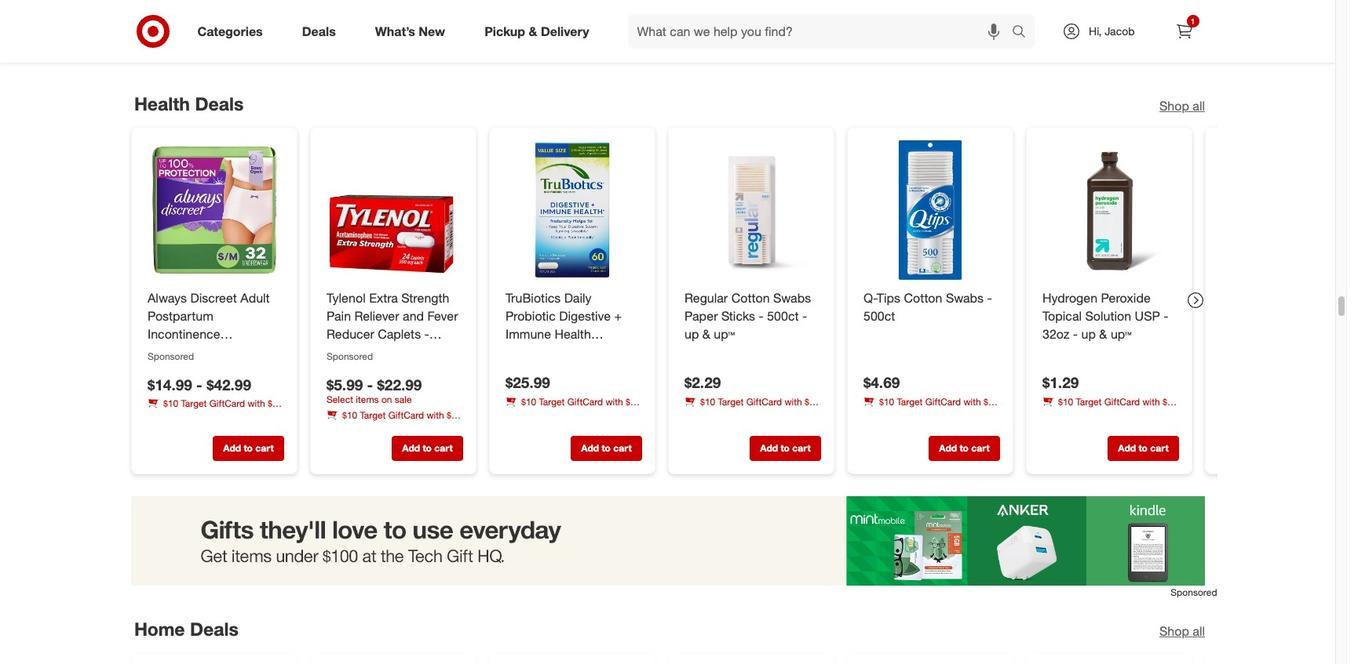 Task type: describe. For each thing, give the bounding box(es) containing it.
$40 for $14.99 - $42.99
[[267, 399, 282, 410]]

$10 for $25.99
[[521, 397, 536, 409]]

hydrogen peroxide topical solution usp - 32oz - up & up™
[[1042, 291, 1168, 342]]

$40 for $1.29
[[1162, 397, 1177, 409]]

search
[[1005, 25, 1043, 40]]

sponsored for -
[[147, 351, 194, 363]]

$5.99
[[326, 376, 362, 394]]

$14.99 - $42.99
[[147, 376, 251, 394]]

shop all for health deals
[[1159, 98, 1205, 113]]

& for $10 target giftcard with $40 health & beauty purchase button for $1.29
[[1070, 410, 1076, 422]]

up for $2.29
[[684, 327, 699, 342]]

sticks
[[721, 309, 755, 324]]

all for health deals
[[1192, 98, 1205, 113]]

q-tips cotton swabs - 500ct link
[[863, 290, 997, 326]]

home deals
[[134, 619, 238, 641]]

$10 target giftcard with $40 health & beauty purchase button for $1.29
[[1042, 396, 1179, 422]]

fever
[[427, 309, 458, 324]]

maximum
[[156, 362, 211, 378]]

deals for home deals
[[189, 619, 238, 641]]

$2.29
[[684, 374, 720, 392]]

target for $4.69
[[897, 396, 922, 408]]

$40 for $4.69
[[983, 396, 998, 408]]

beauty for $2.29
[[721, 410, 750, 422]]

protection
[[214, 362, 272, 378]]

& for $10 target giftcard with $40 health & beauty purchase button under on
[[355, 424, 360, 436]]

strength
[[401, 291, 449, 306]]

trubiotics
[[505, 291, 560, 306]]

deals for health deals
[[195, 92, 243, 114]]

what's
[[375, 23, 415, 39]]

q-tips cotton swabs - 500ct
[[863, 291, 992, 324]]

target for $14.99 - $42.99
[[181, 399, 206, 410]]

beauty for $14.99 - $42.99
[[184, 412, 213, 424]]

hydrogen
[[1042, 291, 1097, 306]]

tylenol
[[326, 291, 365, 306]]

on
[[381, 395, 392, 406]]

giftcard for $4.69
[[925, 396, 961, 408]]

always discreet adult postpartum incontinence underwear for women - maximum protection link
[[147, 290, 281, 378]]

shop all link for health deals
[[1159, 97, 1205, 115]]

cotton inside q-tips cotton swabs - 500ct
[[904, 291, 942, 306]]

health for $25.99
[[505, 410, 531, 422]]

target for $2.29
[[718, 397, 743, 409]]

shop for home deals
[[1159, 624, 1189, 640]]

topical
[[1042, 309, 1081, 324]]

health deals
[[134, 92, 243, 114]]

giftcard for $1.29
[[1104, 397, 1140, 409]]

2 horizontal spatial sponsored
[[1171, 587, 1217, 599]]

extra
[[369, 291, 398, 306]]

immune
[[505, 327, 551, 342]]

tips
[[876, 291, 900, 306]]

acetaminophen
[[326, 345, 415, 360]]

up™ for $2.29
[[713, 327, 734, 342]]

$14.99
[[147, 376, 192, 394]]

hydrogen peroxide topical solution usp - 32oz - up & up™ link
[[1042, 290, 1176, 344]]

new
[[419, 23, 445, 39]]

health for $1.29
[[1042, 410, 1068, 422]]

health for $2.29
[[684, 410, 710, 422]]

$10 target giftcard with $40 health & beauty purchase for $1.29
[[1042, 397, 1177, 422]]

digestive
[[559, 309, 610, 324]]

$10 target giftcard with $40 health & beauty purchase button for $2.29
[[684, 396, 821, 422]]

purchase for $4.69
[[932, 410, 971, 422]]

daily
[[564, 291, 591, 306]]

tylenol extra strength pain reliever and fever reducer caplets - acetaminophen
[[326, 291, 458, 360]]

adult
[[240, 291, 269, 306]]

What can we help you find? suggestions appear below search field
[[628, 14, 1016, 49]]

reducer
[[326, 327, 374, 342]]

swabs inside regular cotton swabs paper sticks - 500ct - up & up™
[[773, 291, 811, 306]]

giftcard for $2.29
[[746, 397, 782, 409]]

$10 target giftcard with $40 health & beauty purchase for $14.99 - $42.99
[[147, 399, 282, 424]]

$10 target giftcard with $40 health & beauty purchase for $2.29
[[684, 397, 819, 422]]

$10 for $14.99 - $42.99
[[163, 399, 178, 410]]

$10 target giftcard with $40 health & beauty purchase button down on
[[326, 410, 463, 436]]

hi, jacob
[[1089, 24, 1135, 38]]

regular cotton swabs paper sticks - 500ct - up & up™ link
[[684, 290, 818, 344]]

pickup & delivery link
[[471, 14, 609, 49]]

sponsored for caplets
[[326, 351, 373, 363]]

32oz
[[1042, 327, 1069, 342]]

pickup & delivery
[[484, 23, 589, 39]]

q-
[[863, 291, 876, 306]]

pain
[[326, 309, 351, 324]]

what's new
[[375, 23, 445, 39]]

& right pickup on the left top
[[529, 23, 537, 39]]

$10 target giftcard with $40 health & beauty purchase for $25.99
[[505, 397, 640, 422]]

tylenol extra strength pain reliever and fever reducer caplets - acetaminophen link
[[326, 290, 460, 360]]

purchase for $1.29
[[1111, 410, 1150, 422]]

postpartum
[[147, 309, 213, 324]]

with for $4.69
[[963, 396, 981, 408]]

regular
[[684, 291, 727, 306]]

$42.99
[[206, 376, 251, 394]]

$10 target giftcard with $40 health & beauty purchase button for $4.69
[[863, 396, 1000, 422]]

& for $10 target giftcard with $40 health & beauty purchase button corresponding to $4.69
[[891, 410, 897, 422]]

& inside the hydrogen peroxide topical solution usp - 32oz - up & up™
[[1099, 327, 1107, 342]]

$10 for $2.29
[[700, 397, 715, 409]]

$10 for $1.29
[[1058, 397, 1073, 409]]

paper
[[684, 309, 717, 324]]

up™ for $1.29
[[1110, 327, 1131, 342]]

$25.99
[[505, 374, 550, 392]]

with for $2.29
[[784, 397, 802, 409]]

health for $4.69
[[863, 410, 889, 422]]

items
[[355, 395, 378, 406]]

- inside tylenol extra strength pain reliever and fever reducer caplets - acetaminophen
[[424, 327, 429, 342]]

$40 for $25.99
[[625, 397, 640, 409]]

$4.69
[[863, 374, 899, 392]]

health inside trubiotics daily probiotic digestive + immune health capsules - 60ct
[[554, 327, 591, 342]]

incontinence
[[147, 327, 220, 342]]

beauty for $1.29
[[1079, 410, 1108, 422]]



Task type: locate. For each thing, give the bounding box(es) containing it.
health for $14.99 - $42.99
[[147, 412, 173, 424]]

up™ down solution
[[1110, 327, 1131, 342]]

categories
[[197, 23, 263, 39]]

$5.99 - $22.99 select items on sale
[[326, 376, 421, 406]]

$1.29
[[1042, 374, 1078, 392]]

health down the "$2.29"
[[684, 410, 710, 422]]

giftcard for $25.99
[[567, 397, 603, 409]]

1 vertical spatial all
[[1192, 624, 1205, 640]]

deals down categories
[[195, 92, 243, 114]]

1 vertical spatial shop all
[[1159, 624, 1205, 640]]

1 swabs from the left
[[773, 291, 811, 306]]

all for home deals
[[1192, 624, 1205, 640]]

swabs inside q-tips cotton swabs - 500ct
[[945, 291, 983, 306]]

& down $25.99
[[534, 410, 539, 422]]

hi,
[[1089, 24, 1102, 38]]

shop all link
[[1159, 97, 1205, 115], [1159, 623, 1205, 641]]

for
[[213, 345, 228, 360]]

deals right home
[[189, 619, 238, 641]]

$10 target giftcard with $40 health & beauty purchase button down $25.99
[[505, 396, 642, 422]]

reliever
[[354, 309, 399, 324]]

beauty for $25.99
[[542, 410, 571, 422]]

2 cotton from the left
[[904, 291, 942, 306]]

sponsored
[[147, 351, 194, 363], [326, 351, 373, 363], [1171, 587, 1217, 599]]

purchase for $2.29
[[753, 410, 792, 422]]

1 link
[[1167, 14, 1201, 49]]

caplets
[[377, 327, 420, 342]]

2 shop from the top
[[1159, 624, 1189, 640]]

0 horizontal spatial cotton
[[731, 291, 769, 306]]

- inside $5.99 - $22.99 select items on sale
[[367, 376, 373, 394]]

& down solution
[[1099, 327, 1107, 342]]

probiotic
[[505, 309, 555, 324]]

target
[[897, 396, 922, 408], [539, 397, 564, 409], [718, 397, 743, 409], [1076, 397, 1101, 409], [181, 399, 206, 410], [360, 410, 385, 422]]

women
[[231, 345, 274, 360]]

health down '$4.69'
[[863, 410, 889, 422]]

1 vertical spatial shop all link
[[1159, 623, 1205, 641]]

up for $1.29
[[1081, 327, 1095, 342]]

with for $1.29
[[1142, 397, 1160, 409]]

$10 target giftcard with $40 health & beauty purchase button for $14.99 - $42.99
[[147, 398, 284, 424]]

sale
[[394, 395, 411, 406]]

1 shop from the top
[[1159, 98, 1189, 113]]

deals
[[302, 23, 336, 39], [195, 92, 243, 114], [189, 619, 238, 641]]

regular cotton swabs paper sticks - 500ct - up & up™
[[684, 291, 811, 342]]

up™ inside the hydrogen peroxide topical solution usp - 32oz - up & up™
[[1110, 327, 1131, 342]]

swabs right tips
[[945, 291, 983, 306]]

$10 target giftcard with $40 health & beauty purchase down the "$2.29"
[[684, 397, 819, 422]]

$10 down '$4.69'
[[879, 396, 894, 408]]

$10 down $1.29
[[1058, 397, 1073, 409]]

home
[[134, 619, 184, 641]]

2 all from the top
[[1192, 624, 1205, 640]]

beauty
[[900, 410, 929, 422], [542, 410, 571, 422], [721, 410, 750, 422], [1079, 410, 1108, 422], [184, 412, 213, 424], [363, 424, 392, 436]]

0 vertical spatial all
[[1192, 98, 1205, 113]]

target for $1.29
[[1076, 397, 1101, 409]]

health down $1.29
[[1042, 410, 1068, 422]]

$10 target giftcard with $40 health & beauty purchase button down $42.99 at the bottom left of page
[[147, 398, 284, 424]]

1 500ct from the left
[[767, 309, 798, 324]]

1 horizontal spatial swabs
[[945, 291, 983, 306]]

deals link
[[289, 14, 355, 49]]

$10 down the "$2.29"
[[700, 397, 715, 409]]

swabs
[[773, 291, 811, 306], [945, 291, 983, 306]]

0 horizontal spatial 500ct
[[767, 309, 798, 324]]

& down $14.99
[[176, 412, 182, 424]]

1 vertical spatial health
[[554, 327, 591, 342]]

1 horizontal spatial health
[[554, 327, 591, 342]]

$10 target giftcard with $40 health & beauty purchase down $25.99
[[505, 397, 640, 422]]

beauty for $4.69
[[900, 410, 929, 422]]

capsules
[[505, 345, 557, 360]]

always
[[147, 291, 186, 306]]

select
[[326, 395, 353, 406]]

giftcard for $14.99 - $42.99
[[209, 399, 245, 410]]

1 up™ from the left
[[713, 327, 734, 342]]

$10 target giftcard with $40 health & beauty purchase down $1.29
[[1042, 397, 1177, 422]]

target down '$4.69'
[[897, 396, 922, 408]]

0 vertical spatial shop all
[[1159, 98, 1205, 113]]

500ct inside regular cotton swabs paper sticks - 500ct - up & up™
[[767, 309, 798, 324]]

0 horizontal spatial up
[[684, 327, 699, 342]]

hydrogen peroxide topical solution usp - 32oz - up & up™ image
[[1039, 141, 1179, 281], [1039, 141, 1179, 281]]

shop all link for home deals
[[1159, 623, 1205, 641]]

target down the "$2.29"
[[718, 397, 743, 409]]

500ct inside q-tips cotton swabs - 500ct
[[863, 309, 895, 324]]

& down the items
[[355, 424, 360, 436]]

500ct
[[767, 309, 798, 324], [863, 309, 895, 324]]

& inside regular cotton swabs paper sticks - 500ct - up & up™
[[702, 327, 710, 342]]

health
[[134, 92, 190, 114], [554, 327, 591, 342]]

underwear
[[147, 345, 209, 360]]

up down paper
[[684, 327, 699, 342]]

0 horizontal spatial swabs
[[773, 291, 811, 306]]

$40 for $2.29
[[804, 397, 819, 409]]

+
[[614, 309, 621, 324]]

solution
[[1085, 309, 1131, 324]]

0 horizontal spatial health
[[134, 92, 190, 114]]

- inside always discreet adult postpartum incontinence underwear for women - maximum protection
[[147, 362, 152, 378]]

trubiotics daily probiotic digestive + immune health capsules - 60ct image
[[502, 141, 642, 281], [502, 141, 642, 281]]

& down paper
[[702, 327, 710, 342]]

0 vertical spatial shop
[[1159, 98, 1189, 113]]

categories link
[[184, 14, 282, 49]]

1 horizontal spatial sponsored
[[326, 351, 373, 363]]

cotton
[[731, 291, 769, 306], [904, 291, 942, 306]]

2 up™ from the left
[[1110, 327, 1131, 342]]

0 vertical spatial health
[[134, 92, 190, 114]]

& down '$4.69'
[[891, 410, 897, 422]]

health down select
[[326, 424, 352, 436]]

swabs left q- on the top
[[773, 291, 811, 306]]

2 swabs from the left
[[945, 291, 983, 306]]

regular cotton swabs paper sticks - 500ct - up & up™ image
[[681, 141, 821, 281], [681, 141, 821, 281]]

q-tips cotton swabs - 500ct image
[[860, 141, 1000, 281], [860, 141, 1000, 281]]

500ct down q- on the top
[[863, 309, 895, 324]]

jacob
[[1105, 24, 1135, 38]]

1 vertical spatial deals
[[195, 92, 243, 114]]

1 cotton from the left
[[731, 291, 769, 306]]

1 vertical spatial shop
[[1159, 624, 1189, 640]]

1 shop all from the top
[[1159, 98, 1205, 113]]

$10 target giftcard with $40 health & beauty purchase for $4.69
[[863, 396, 998, 422]]

& down $1.29
[[1070, 410, 1076, 422]]

shop for health deals
[[1159, 98, 1189, 113]]

usp
[[1134, 309, 1160, 324]]

trubiotics daily probiotic digestive + immune health capsules - 60ct link
[[505, 290, 639, 360]]

$10 target giftcard with $40 health & beauty purchase button down the "$2.29"
[[684, 396, 821, 422]]

trubiotics daily probiotic digestive + immune health capsules - 60ct
[[505, 291, 621, 360]]

1 horizontal spatial up
[[1081, 327, 1095, 342]]

up™
[[713, 327, 734, 342], [1110, 327, 1131, 342]]

$10 target giftcard with $40 health & beauty purchase down $42.99 at the bottom left of page
[[147, 399, 282, 424]]

1 all from the top
[[1192, 98, 1205, 113]]

with for $25.99
[[605, 397, 623, 409]]

2 vertical spatial deals
[[189, 619, 238, 641]]

deals left what's on the left of page
[[302, 23, 336, 39]]

2 shop all from the top
[[1159, 624, 1205, 640]]

add to cart button
[[212, 13, 284, 38], [391, 13, 463, 38], [570, 13, 642, 38], [749, 13, 821, 38], [928, 13, 1000, 38], [1107, 13, 1179, 38], [212, 436, 284, 462], [391, 436, 463, 462], [570, 436, 642, 462], [749, 436, 821, 462], [928, 436, 1000, 462], [1107, 436, 1179, 462]]

500ct right sticks
[[767, 309, 798, 324]]

$40
[[983, 396, 998, 408], [625, 397, 640, 409], [804, 397, 819, 409], [1162, 397, 1177, 409], [267, 399, 282, 410], [446, 410, 461, 422]]

- inside trubiotics daily probiotic digestive + immune health capsules - 60ct
[[561, 345, 566, 360]]

all
[[1192, 98, 1205, 113], [1192, 624, 1205, 640]]

$10 target giftcard with $40 health & beauty purchase down on
[[326, 410, 461, 436]]

always discreet adult postpartum incontinence underwear for women - maximum protection
[[147, 291, 274, 378]]

1 up from the left
[[684, 327, 699, 342]]

purchase for $14.99 - $42.99
[[216, 412, 255, 424]]

peroxide
[[1101, 291, 1150, 306]]

$10 target giftcard with $40 health & beauty purchase button down '$4.69'
[[863, 396, 1000, 422]]

0 horizontal spatial up™
[[713, 327, 734, 342]]

always discreet adult postpartum incontinence underwear for women - maximum protection image
[[144, 141, 284, 281], [144, 141, 284, 281]]

shop all for home deals
[[1159, 624, 1205, 640]]

1 shop all link from the top
[[1159, 97, 1205, 115]]

&
[[529, 23, 537, 39], [702, 327, 710, 342], [1099, 327, 1107, 342], [891, 410, 897, 422], [534, 410, 539, 422], [712, 410, 718, 422], [1070, 410, 1076, 422], [176, 412, 182, 424], [355, 424, 360, 436]]

1 horizontal spatial up™
[[1110, 327, 1131, 342]]

& for $10 target giftcard with $40 health & beauty purchase button associated with $14.99 - $42.99
[[176, 412, 182, 424]]

& down the "$2.29"
[[712, 410, 718, 422]]

purchase for $25.99
[[574, 410, 613, 422]]

1 horizontal spatial 500ct
[[863, 309, 895, 324]]

target down $25.99
[[539, 397, 564, 409]]

up™ down sticks
[[713, 327, 734, 342]]

advertisement region
[[118, 497, 1217, 586]]

$10 target giftcard with $40 health & beauty purchase down '$4.69'
[[863, 396, 998, 422]]

$10 for $4.69
[[879, 396, 894, 408]]

0 vertical spatial shop all link
[[1159, 97, 1205, 115]]

$10 down $14.99
[[163, 399, 178, 410]]

discreet
[[190, 291, 237, 306]]

2 shop all link from the top
[[1159, 623, 1205, 641]]

60ct
[[569, 345, 594, 360]]

$10
[[879, 396, 894, 408], [521, 397, 536, 409], [700, 397, 715, 409], [1058, 397, 1073, 409], [163, 399, 178, 410], [342, 410, 357, 422]]

to
[[243, 19, 252, 31], [422, 19, 431, 31], [601, 19, 610, 31], [780, 19, 789, 31], [959, 19, 968, 31], [1138, 19, 1147, 31], [243, 443, 252, 454], [422, 443, 431, 454], [601, 443, 610, 454], [780, 443, 789, 454], [959, 443, 968, 454], [1138, 443, 1147, 454]]

giftcard
[[925, 396, 961, 408], [567, 397, 603, 409], [746, 397, 782, 409], [1104, 397, 1140, 409], [209, 399, 245, 410], [388, 410, 424, 422]]

health
[[863, 410, 889, 422], [505, 410, 531, 422], [684, 410, 710, 422], [1042, 410, 1068, 422], [147, 412, 173, 424], [326, 424, 352, 436]]

2 up from the left
[[1081, 327, 1095, 342]]

target for $25.99
[[539, 397, 564, 409]]

cart
[[255, 19, 273, 31], [434, 19, 452, 31], [613, 19, 631, 31], [792, 19, 810, 31], [971, 19, 989, 31], [1150, 19, 1168, 31], [255, 443, 273, 454], [434, 443, 452, 454], [613, 443, 631, 454], [792, 443, 810, 454], [971, 443, 989, 454], [1150, 443, 1168, 454]]

target down $14.99 - $42.99
[[181, 399, 206, 410]]

target down the items
[[360, 410, 385, 422]]

shop
[[1159, 98, 1189, 113], [1159, 624, 1189, 640]]

up down solution
[[1081, 327, 1095, 342]]

what's new link
[[362, 14, 465, 49]]

cotton right tips
[[904, 291, 942, 306]]

with for $14.99 - $42.99
[[247, 399, 265, 410]]

0 vertical spatial deals
[[302, 23, 336, 39]]

- inside q-tips cotton swabs - 500ct
[[987, 291, 992, 306]]

& for $10 target giftcard with $40 health & beauty purchase button corresponding to $25.99
[[534, 410, 539, 422]]

& for $10 target giftcard with $40 health & beauty purchase button for $2.29
[[712, 410, 718, 422]]

$22.99
[[377, 376, 421, 394]]

2 500ct from the left
[[863, 309, 895, 324]]

health down $25.99
[[505, 410, 531, 422]]

$10 target giftcard with $40 health & beauty purchase button down $1.29
[[1042, 396, 1179, 422]]

search button
[[1005, 14, 1043, 52]]

$10 target giftcard with $40 health & beauty purchase button
[[863, 396, 1000, 422], [505, 396, 642, 422], [684, 396, 821, 422], [1042, 396, 1179, 422], [147, 398, 284, 424], [326, 410, 463, 436]]

up™ inside regular cotton swabs paper sticks - 500ct - up & up™
[[713, 327, 734, 342]]

$10 down select
[[342, 410, 357, 422]]

up inside the hydrogen peroxide topical solution usp - 32oz - up & up™
[[1081, 327, 1095, 342]]

1 horizontal spatial cotton
[[904, 291, 942, 306]]

0 horizontal spatial sponsored
[[147, 351, 194, 363]]

purchase
[[932, 410, 971, 422], [574, 410, 613, 422], [753, 410, 792, 422], [1111, 410, 1150, 422], [216, 412, 255, 424], [395, 424, 434, 436]]

pickup
[[484, 23, 525, 39]]

$10 down $25.99
[[521, 397, 536, 409]]

and
[[402, 309, 424, 324]]

health down $14.99
[[147, 412, 173, 424]]

tylenol extra strength pain reliever and fever reducer caplets - acetaminophen image
[[323, 141, 463, 281], [323, 141, 463, 281]]

1
[[1191, 16, 1195, 26]]

$10 target giftcard with $40 health & beauty purchase button for $25.99
[[505, 396, 642, 422]]

cotton inside regular cotton swabs paper sticks - 500ct - up & up™
[[731, 291, 769, 306]]

up
[[684, 327, 699, 342], [1081, 327, 1095, 342]]

delivery
[[541, 23, 589, 39]]

-
[[987, 291, 992, 306], [758, 309, 763, 324], [802, 309, 807, 324], [1163, 309, 1168, 324], [424, 327, 429, 342], [1073, 327, 1077, 342], [561, 345, 566, 360], [147, 362, 152, 378], [196, 376, 202, 394], [367, 376, 373, 394]]

target down $1.29
[[1076, 397, 1101, 409]]

up inside regular cotton swabs paper sticks - 500ct - up & up™
[[684, 327, 699, 342]]

cotton up sticks
[[731, 291, 769, 306]]



Task type: vqa. For each thing, say whether or not it's contained in the screenshot.
"purchased"
no



